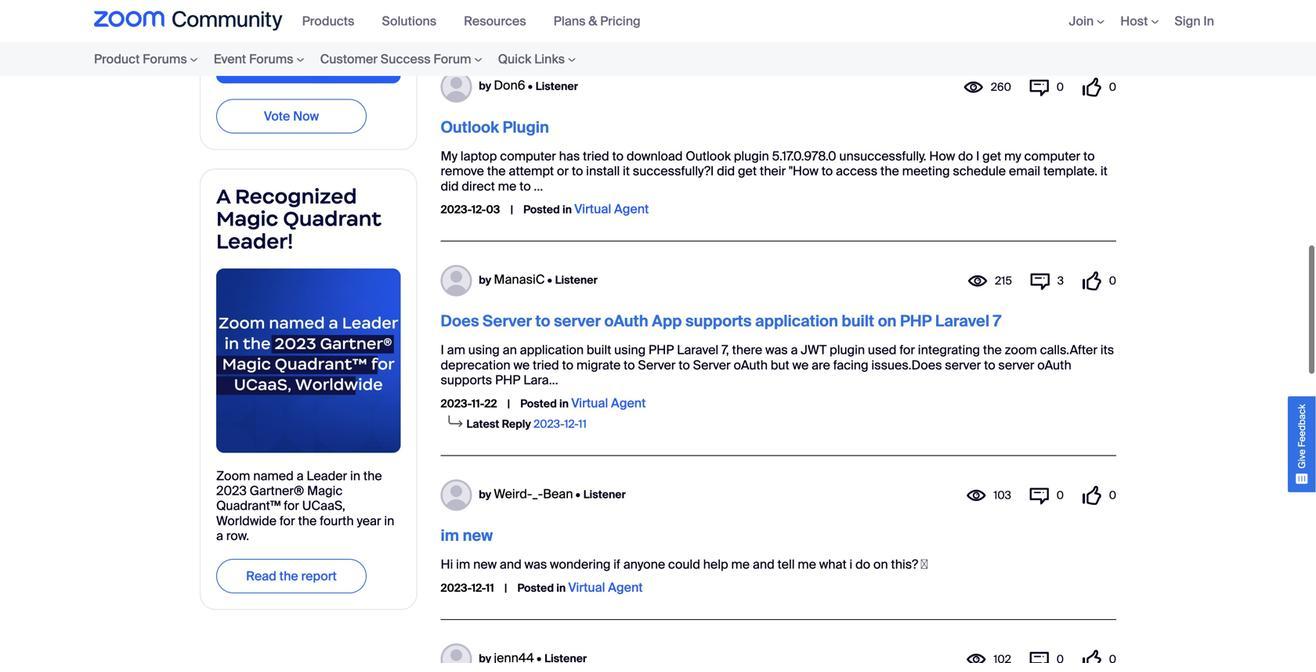 Task type: locate. For each thing, give the bounding box(es) containing it.
agent down install in the top left of the page
[[615, 201, 649, 218]]

a left row.
[[216, 528, 223, 545]]

by inside by manasic • listener
[[479, 273, 492, 288]]

0 vertical spatial plugin
[[734, 148, 770, 165]]

the up year
[[364, 468, 382, 485]]

outlook right download
[[686, 148, 731, 165]]

7
[[994, 312, 1002, 332]]

server down the app
[[638, 357, 676, 374]]

latest down 11-
[[467, 417, 500, 432]]

2 forums from the left
[[249, 51, 294, 67]]

was up 2023-12-11 | posted in virtual agent
[[525, 557, 547, 573]]

product
[[94, 51, 140, 67]]

in up the 2023-12-11 link
[[560, 397, 569, 411]]

application up the lara...
[[520, 342, 584, 359]]

outlook plugin link
[[441, 118, 549, 137]]

1 horizontal spatial it
[[1101, 163, 1108, 180]]

2023- for 2023-12-03 | posted in virtual agent
[[441, 203, 472, 217]]

0 horizontal spatial •
[[528, 79, 533, 93]]

virtual agent link for plugin
[[575, 201, 649, 218]]

0 horizontal spatial supports
[[441, 372, 492, 389]]

do right how
[[959, 148, 974, 165]]

01
[[579, 8, 590, 23]]

1 vertical spatial reply
[[502, 417, 531, 432]]

i inside my laptop computer has tried to download outlook plugin 5.17.0.978.0 unsuccessfully. how do i get my computer to remove the attempt or to install it successfully?i did get their "how to access the meeting schedule email template. it did direct me to ...
[[977, 148, 980, 165]]

forums inside event forums link
[[249, 51, 294, 67]]

0 vertical spatial supports
[[686, 312, 752, 332]]

reply inside 2023-11-22 | posted in virtual agent latest reply 2023-12-11
[[502, 417, 531, 432]]

on up the used
[[878, 312, 897, 332]]

for down gartner®️
[[280, 513, 295, 530]]

| for new
[[505, 581, 507, 596]]

2023- inside 2023-12-11 | posted in virtual agent
[[441, 581, 472, 596]]

2023- inside 2023-12-03 | posted in virtual agent
[[441, 203, 472, 217]]

1 vertical spatial •
[[548, 273, 552, 288]]

by for new
[[479, 488, 492, 502]]

0 for im new
[[1110, 489, 1117, 503]]

forums inside "product forums" link
[[143, 51, 187, 67]]

products link
[[302, 13, 366, 29]]

• right manasic link
[[548, 273, 552, 288]]

agent for outlook plugin
[[615, 201, 649, 218]]

2023- down hi
[[441, 581, 472, 596]]

listener down links
[[536, 79, 578, 93]]

in right year
[[384, 513, 395, 530]]

2 horizontal spatial oauth
[[1038, 357, 1072, 374]]

attempt
[[509, 163, 554, 180]]

successfully?i
[[633, 163, 714, 180]]

0
[[1057, 80, 1064, 94], [1110, 80, 1117, 94], [1110, 274, 1117, 288], [1057, 489, 1064, 503], [1110, 489, 1117, 503]]

0 vertical spatial •
[[528, 79, 533, 93]]

forums
[[143, 51, 187, 67], [249, 51, 294, 67]]

to left "..."
[[520, 178, 531, 195]]

agent down migrate
[[611, 395, 646, 412]]

its
[[1101, 342, 1115, 359]]

virtual agent link for new
[[569, 580, 643, 596]]

0 vertical spatial reply
[[502, 8, 531, 23]]

in down 'wondering'
[[557, 581, 566, 596]]

| inside 2023-12-11 | posted in virtual agent
[[505, 581, 507, 596]]

• right "bean"
[[576, 488, 581, 502]]

11 inside 2023-12-11 | posted in virtual agent
[[486, 581, 494, 596]]

12-
[[565, 8, 579, 23], [472, 203, 486, 217], [565, 417, 579, 432], [472, 581, 486, 596]]

but
[[771, 357, 790, 374]]

0 horizontal spatial i
[[441, 342, 444, 359]]

0 vertical spatial listener
[[536, 79, 578, 93]]

2 horizontal spatial server
[[693, 357, 731, 374]]

zoom
[[1005, 342, 1038, 359]]

0 vertical spatial on
[[878, 312, 897, 332]]

2 by from the top
[[479, 273, 492, 288]]

0 vertical spatial outlook
[[441, 118, 499, 137]]

0 for outlook plugin
[[1110, 80, 1117, 94]]

1 horizontal spatial me
[[732, 557, 750, 573]]

2 latest from the top
[[467, 417, 500, 432]]

outlook
[[441, 118, 499, 137], [686, 148, 731, 165]]

1 vertical spatial tried
[[533, 357, 559, 374]]

0 vertical spatial i
[[977, 148, 980, 165]]

it right install in the top left of the page
[[623, 163, 630, 180]]

0 horizontal spatial php
[[495, 372, 521, 389]]

1 vertical spatial posted
[[521, 397, 557, 411]]

by left weird- at the bottom left of the page
[[479, 488, 492, 502]]

in down 'or'
[[563, 203, 572, 217]]

0 horizontal spatial tried
[[533, 357, 559, 374]]

zoom
[[216, 468, 250, 485]]

php down the app
[[649, 342, 674, 359]]

2023-12-11 | posted in virtual agent
[[441, 580, 643, 596]]

im up hi
[[441, 526, 459, 546]]

0 vertical spatial a
[[791, 342, 798, 359]]

1 vertical spatial listener
[[555, 273, 598, 288]]

jenn44 image
[[441, 644, 472, 664]]

1 vertical spatial was
[[525, 557, 547, 573]]

1 horizontal spatial a
[[297, 468, 304, 485]]

0 horizontal spatial forums
[[143, 51, 187, 67]]

read the report
[[246, 569, 337, 585]]

• for plugin
[[528, 79, 533, 93]]

listener inside by weird-_-bean • listener
[[584, 488, 626, 502]]

and left tell
[[753, 557, 775, 573]]

by don6 • listener
[[479, 77, 578, 94]]

tried inside i am using an application built using php laravel 7, there was a jwt plugin used for integrating the zoom calls.after its deprecation we tried to migrate to server to server oauth but we are facing issues.does server to server oauth supports php lara...
[[533, 357, 559, 374]]

and
[[500, 557, 522, 573], [753, 557, 775, 573]]

me inside my laptop computer has tried to download outlook plugin 5.17.0.978.0 unsuccessfully. how do i get my computer to remove the attempt or to install it successfully?i did get their "how to access the meeting schedule email template. it did direct me to ...
[[498, 178, 517, 195]]

was right there
[[766, 342, 788, 359]]

2 reply from the top
[[502, 417, 531, 432]]

plugin inside my laptop computer has tried to download outlook plugin 5.17.0.978.0 unsuccessfully. how do i get my computer to remove the attempt or to install it successfully?i did get their "how to access the meeting schedule email template. it did direct me to ...
[[734, 148, 770, 165]]

new down weird _ bean icon
[[463, 526, 493, 546]]

1 horizontal spatial i
[[977, 148, 980, 165]]

0 horizontal spatial using
[[469, 342, 500, 359]]

server down 7
[[999, 357, 1035, 374]]

do right i
[[856, 557, 871, 573]]

my
[[441, 148, 458, 165]]

get left the their
[[738, 163, 757, 180]]

listener for plugin
[[536, 79, 578, 93]]

12- left &
[[565, 8, 579, 23]]

12- down im new link
[[472, 581, 486, 596]]

1 horizontal spatial computer
[[1025, 148, 1081, 165]]

in inside 2023-12-11 | posted in virtual agent
[[557, 581, 566, 596]]

latest inside 2023-11-22 | posted in virtual agent latest reply 2023-12-11
[[467, 417, 500, 432]]

virtual for im new
[[569, 580, 606, 596]]

quick links link
[[490, 42, 584, 76]]

magic inside the a recognized magic quadrant leader!
[[216, 206, 278, 232]]

does server to  server oauth app supports application built on php laravel 7 link
[[441, 312, 1002, 332]]

by inside the by don6 • listener
[[479, 79, 492, 93]]

plugin right jwt
[[830, 342, 865, 359]]

was
[[766, 342, 788, 359], [525, 557, 547, 573]]

i
[[850, 557, 853, 573]]

0 for does server to  server oauth app supports application built on php laravel 7
[[1110, 274, 1117, 288]]

a inside i am using an application built using php laravel 7, there was a jwt plugin used for integrating the zoom calls.after its deprecation we tried to migrate to server to server oauth but we are facing issues.does server to server oauth supports php lara...
[[791, 342, 798, 359]]

0 vertical spatial by
[[479, 79, 492, 93]]

11 down migrate
[[579, 417, 587, 432]]

for right the used
[[900, 342, 916, 359]]

quick links
[[498, 51, 565, 67]]

by right manasic icon at the top left
[[479, 273, 492, 288]]

worldwide
[[216, 513, 277, 530]]

i left 'my'
[[977, 148, 980, 165]]

0 vertical spatial was
[[766, 342, 788, 359]]

listener for server
[[555, 273, 598, 288]]

does server to  server oauth app supports application built on php laravel 7
[[441, 312, 1002, 332]]

to left download
[[613, 148, 624, 165]]

forums down "community.title" image at the left
[[143, 51, 187, 67]]

computer right 'my'
[[1025, 148, 1081, 165]]

0 horizontal spatial 11
[[486, 581, 494, 596]]

1 and from the left
[[500, 557, 522, 573]]

for inside i am using an application built using php laravel 7, there was a jwt plugin used for integrating the zoom calls.after its deprecation we tried to migrate to server to server oauth but we are facing issues.does server to server oauth supports php lara...
[[900, 342, 916, 359]]

2 horizontal spatial server
[[999, 357, 1035, 374]]

and up 2023-12-11 | posted in virtual agent
[[500, 557, 522, 573]]

latest up forum
[[467, 8, 500, 23]]

a
[[216, 184, 230, 209]]

server
[[554, 312, 601, 332], [946, 357, 982, 374], [999, 357, 1035, 374]]

0 horizontal spatial server
[[483, 312, 532, 332]]

posted inside 2023-12-11 | posted in virtual agent
[[518, 581, 554, 596]]

posted down 'wondering'
[[518, 581, 554, 596]]

|
[[511, 203, 513, 217], [508, 397, 510, 411], [505, 581, 507, 596]]

1 horizontal spatial plugin
[[830, 342, 865, 359]]

magic inside zoom named a leader in the 2023 gartner®️ magic quadrant™️ for ucaas, worldwide for the fourth year in a row.
[[307, 483, 343, 500]]

0 horizontal spatial laravel
[[677, 342, 719, 359]]

laravel up "integrating"
[[936, 312, 990, 332]]

for left ucaas,
[[284, 498, 299, 515]]

plugin inside i am using an application built using php laravel 7, there was a jwt plugin used for integrating the zoom calls.after its deprecation we tried to migrate to server to server oauth but we are facing issues.does server to server oauth supports php lara...
[[830, 342, 865, 359]]

1 vertical spatial 11
[[486, 581, 494, 596]]

1 horizontal spatial do
[[959, 148, 974, 165]]

did
[[717, 163, 735, 180], [441, 178, 459, 195]]

anyone
[[624, 557, 666, 573]]

1 vertical spatial built
[[587, 342, 612, 359]]

2 computer from the left
[[1025, 148, 1081, 165]]

&
[[589, 13, 598, 29]]

• right don6
[[528, 79, 533, 93]]

by inside by weird-_-bean • listener
[[479, 488, 492, 502]]

virtual inside 2023-11-22 | posted in virtual agent latest reply 2023-12-11
[[572, 395, 609, 412]]

• inside the by don6 • listener
[[528, 79, 533, 93]]

product forums
[[94, 51, 187, 67]]

2 it from the left
[[1101, 163, 1108, 180]]

0 vertical spatial built
[[842, 312, 875, 332]]

listener inside by manasic • listener
[[555, 273, 598, 288]]

to left migrate
[[562, 357, 574, 374]]

2023- left 22 at bottom
[[441, 397, 472, 411]]

weird _ bean image
[[441, 480, 472, 512]]

menu bar for forums
[[294, 0, 660, 42]]

join
[[1069, 13, 1094, 29]]

did left the their
[[717, 163, 735, 180]]

to left 7,
[[679, 357, 690, 374]]

0 horizontal spatial computer
[[500, 148, 556, 165]]

2 vertical spatial listener
[[584, 488, 626, 502]]

plugin left 5.17.0.978.0
[[734, 148, 770, 165]]

2 vertical spatial virtual
[[569, 580, 606, 596]]

1 horizontal spatial oauth
[[734, 357, 768, 374]]

im right hi
[[456, 557, 471, 573]]

virtual for outlook plugin
[[575, 201, 612, 218]]

agent down if
[[608, 580, 643, 596]]

we
[[514, 357, 530, 374], [793, 357, 809, 374]]

supports up 7,
[[686, 312, 752, 332]]

plans & pricing link
[[554, 13, 653, 29]]

1 horizontal spatial magic
[[307, 483, 343, 500]]

leader!
[[216, 229, 293, 254]]

2 horizontal spatial me
[[798, 557, 817, 573]]

the left fourth
[[298, 513, 317, 530]]

new down im new link
[[474, 557, 497, 573]]

0 horizontal spatial get
[[738, 163, 757, 180]]

virtual agent link down install in the top left of the page
[[575, 201, 649, 218]]

1 horizontal spatial tried
[[583, 148, 610, 165]]

2 vertical spatial •
[[576, 488, 581, 502]]

posted inside 2023-11-22 | posted in virtual agent latest reply 2023-12-11
[[521, 397, 557, 411]]

0 horizontal spatial application
[[520, 342, 584, 359]]

me up 03
[[498, 178, 517, 195]]

2023- left 01
[[534, 8, 565, 23]]

3 by from the top
[[479, 488, 492, 502]]

listener inside the by don6 • listener
[[536, 79, 578, 93]]

remove
[[441, 163, 484, 180]]

0 vertical spatial magic
[[216, 206, 278, 232]]

what
[[820, 557, 847, 573]]

2 using from the left
[[615, 342, 646, 359]]

listener right "bean"
[[584, 488, 626, 502]]

supports
[[686, 312, 752, 332], [441, 372, 492, 389]]

menu bar containing products
[[294, 0, 660, 42]]

12- inside 2023-11-22 | posted in virtual agent latest reply 2023-12-11
[[565, 417, 579, 432]]

to right migrate
[[624, 357, 635, 374]]

server up 'an'
[[483, 312, 532, 332]]

reply up quick
[[502, 8, 531, 23]]

| inside 2023-12-03 | posted in virtual agent
[[511, 203, 513, 217]]

posted
[[524, 203, 560, 217], [521, 397, 557, 411], [518, 581, 554, 596]]

built
[[842, 312, 875, 332], [587, 342, 612, 359]]

direct
[[462, 178, 495, 195]]

1 horizontal spatial forums
[[249, 51, 294, 67]]

virtual down 'wondering'
[[569, 580, 606, 596]]

0 horizontal spatial me
[[498, 178, 517, 195]]

read
[[246, 569, 277, 585]]

0 horizontal spatial magic
[[216, 206, 278, 232]]

• inside by manasic • listener
[[548, 273, 552, 288]]

virtual agent link down if
[[569, 580, 643, 596]]

1 vertical spatial outlook
[[686, 148, 731, 165]]

the right read
[[280, 569, 298, 585]]

issues.does
[[872, 357, 943, 374]]

posted down "..."
[[524, 203, 560, 217]]

it right template.
[[1101, 163, 1108, 180]]

me right help
[[732, 557, 750, 573]]

don6
[[494, 77, 526, 94]]

quick
[[498, 51, 532, 67]]

forums for product forums
[[143, 51, 187, 67]]

0 horizontal spatial we
[[514, 357, 530, 374]]

1 vertical spatial plugin
[[830, 342, 865, 359]]

in inside 2023-12-03 | posted in virtual agent
[[563, 203, 572, 217]]

2023- for 2023-12-11 | posted in virtual agent
[[441, 581, 472, 596]]

laravel left 7,
[[677, 342, 719, 359]]

plans
[[554, 13, 586, 29]]

plugin
[[503, 118, 549, 137]]

agent
[[615, 201, 649, 218], [611, 395, 646, 412], [608, 580, 643, 596]]

get
[[983, 148, 1002, 165], [738, 163, 757, 180]]

outlook inside my laptop computer has tried to download outlook plugin 5.17.0.978.0 unsuccessfully. how do i get my computer to remove the attempt or to install it successfully?i did get their "how to access the meeting schedule email template. it did direct me to ...
[[686, 148, 731, 165]]

2 vertical spatial agent
[[608, 580, 643, 596]]

laravel inside i am using an application built using php laravel 7, there was a jwt plugin used for integrating the zoom calls.after its deprecation we tried to migrate to server to server oauth but we are facing issues.does server to server oauth supports php lara...
[[677, 342, 719, 359]]

2 vertical spatial by
[[479, 488, 492, 502]]

if
[[614, 557, 621, 573]]

2023- down direct
[[441, 203, 472, 217]]

unsuccessfully.
[[840, 148, 927, 165]]

forums for event forums
[[249, 51, 294, 67]]

1 vertical spatial latest
[[467, 417, 500, 432]]

virtual agent link
[[575, 201, 649, 218], [572, 395, 646, 412], [569, 580, 643, 596]]

2 vertical spatial php
[[495, 372, 521, 389]]

do
[[959, 148, 974, 165], [856, 557, 871, 573]]

0 vertical spatial virtual agent link
[[575, 201, 649, 218]]

supports up 11-
[[441, 372, 492, 389]]

1 horizontal spatial application
[[756, 312, 839, 332]]

in inside 2023-11-22 | posted in virtual agent latest reply 2023-12-11
[[560, 397, 569, 411]]

php up "integrating"
[[901, 312, 932, 332]]

0 vertical spatial virtual
[[575, 201, 612, 218]]

the left the zoom
[[984, 342, 1002, 359]]

2 we from the left
[[793, 357, 809, 374]]

1 vertical spatial agent
[[611, 395, 646, 412]]

1 by from the top
[[479, 79, 492, 93]]

reply left the 2023-12-11 link
[[502, 417, 531, 432]]

0 horizontal spatial outlook
[[441, 118, 499, 137]]

help
[[704, 557, 729, 573]]

get left 'my'
[[983, 148, 1002, 165]]

sign
[[1175, 13, 1201, 29]]

2 and from the left
[[753, 557, 775, 573]]

listener right manasic link
[[555, 273, 598, 288]]

1 forums from the left
[[143, 51, 187, 67]]

menu bar containing product forums
[[63, 42, 615, 76]]

0 horizontal spatial do
[[856, 557, 871, 573]]

we right deprecation
[[514, 357, 530, 374]]

1 vertical spatial |
[[508, 397, 510, 411]]

7,
[[722, 342, 730, 359]]

2023-12-11 link
[[534, 417, 587, 432]]

computer
[[500, 148, 556, 165], [1025, 148, 1081, 165]]

2 vertical spatial posted
[[518, 581, 554, 596]]

a
[[791, 342, 798, 359], [297, 468, 304, 485], [216, 528, 223, 545]]

• inside by weird-_-bean • listener
[[576, 488, 581, 502]]

php up 22 at bottom
[[495, 372, 521, 389]]

vote now link
[[216, 99, 367, 134]]

virtual agent link down migrate
[[572, 395, 646, 412]]

host link
[[1121, 13, 1160, 29]]

ucaas,
[[302, 498, 345, 515]]

me right tell
[[798, 557, 817, 573]]

do inside my laptop computer has tried to download outlook plugin 5.17.0.978.0 unsuccessfully. how do i get my computer to remove the attempt or to install it successfully?i did get their "how to access the meeting schedule email template. it did direct me to ...
[[959, 148, 974, 165]]

0 vertical spatial im
[[441, 526, 459, 546]]

0 horizontal spatial it
[[623, 163, 630, 180]]

11 inside 2023-11-22 | posted in virtual agent latest reply 2023-12-11
[[579, 417, 587, 432]]

2 vertical spatial |
[[505, 581, 507, 596]]

read the report link
[[216, 560, 367, 594]]

vote now
[[264, 108, 319, 124]]

download
[[627, 148, 683, 165]]

application up jwt
[[756, 312, 839, 332]]

3
[[1058, 274, 1064, 288]]

0 vertical spatial agent
[[615, 201, 649, 218]]

1 vertical spatial supports
[[441, 372, 492, 389]]

tried right has
[[583, 148, 610, 165]]

outlook up laptop
[[441, 118, 499, 137]]

in
[[563, 203, 572, 217], [560, 397, 569, 411], [350, 468, 361, 485], [384, 513, 395, 530], [557, 581, 566, 596]]

posted inside 2023-12-03 | posted in virtual agent
[[524, 203, 560, 217]]

• for server
[[548, 273, 552, 288]]

1 horizontal spatial 11
[[579, 417, 587, 432]]

in for 2023-12-11 | posted in virtual agent
[[557, 581, 566, 596]]

0 vertical spatial |
[[511, 203, 513, 217]]

did left direct
[[441, 178, 459, 195]]

oauth left the app
[[605, 312, 649, 332]]

2 horizontal spatial a
[[791, 342, 798, 359]]

solutions link
[[382, 13, 448, 29]]

0 vertical spatial php
[[901, 312, 932, 332]]

0 vertical spatial 11
[[579, 417, 587, 432]]

1 vertical spatial do
[[856, 557, 871, 573]]

posted for new
[[518, 581, 554, 596]]

virtual agent link for server
[[572, 395, 646, 412]]

1 vertical spatial a
[[297, 468, 304, 485]]

oauth left but
[[734, 357, 768, 374]]

0 horizontal spatial and
[[500, 557, 522, 573]]

event forums
[[214, 51, 294, 67]]

0 horizontal spatial plugin
[[734, 148, 770, 165]]

meeting
[[903, 163, 950, 180]]

12- inside 2023-12-03 | posted in virtual agent
[[472, 203, 486, 217]]

posted down the lara...
[[521, 397, 557, 411]]

server left there
[[693, 357, 731, 374]]

by
[[479, 79, 492, 93], [479, 273, 492, 288], [479, 488, 492, 502]]

agent inside 2023-11-22 | posted in virtual agent latest reply 2023-12-11
[[611, 395, 646, 412]]

menu bar
[[294, 0, 660, 42], [1046, 0, 1223, 42], [63, 42, 615, 76]]

forum
[[434, 51, 472, 67]]

by left don6
[[479, 79, 492, 93]]

1 we from the left
[[514, 357, 530, 374]]

tried right 'an'
[[533, 357, 559, 374]]

the right the access
[[881, 163, 900, 180]]

computer down the plugin
[[500, 148, 556, 165]]

0 vertical spatial posted
[[524, 203, 560, 217]]

to down by manasic • listener
[[536, 312, 551, 332]]

1 horizontal spatial outlook
[[686, 148, 731, 165]]

1 horizontal spatial built
[[842, 312, 875, 332]]



Task type: vqa. For each thing, say whether or not it's contained in the screenshot.
Zoom Rooms Client Link on the left bottom of page
no



Task type: describe. For each thing, give the bounding box(es) containing it.
to left the zoom
[[985, 357, 996, 374]]

1 vertical spatial new
[[474, 557, 497, 573]]

to right 'or'
[[572, 163, 583, 180]]

1 it from the left
[[623, 163, 630, 180]]

resources link
[[464, 13, 538, 29]]

resources
[[464, 13, 526, 29]]

schedule
[[953, 163, 1007, 180]]

join link
[[1069, 13, 1105, 29]]

application inside i am using an application built using php laravel 7, there was a jwt plugin used for integrating the zoom calls.after its deprecation we tried to migrate to server to server oauth but we are facing issues.does server to server oauth supports php lara...
[[520, 342, 584, 359]]

a recognized magic quadrant leader! heading
[[216, 184, 401, 254]]

solutions
[[382, 13, 437, 29]]

jwt
[[801, 342, 827, 359]]

customer success forum link
[[312, 42, 490, 76]]

1 vertical spatial on
[[874, 557, 889, 573]]

1 using from the left
[[469, 342, 500, 359]]

the right remove
[[487, 163, 506, 180]]

could
[[669, 557, 701, 573]]

built inside i am using an application built using php laravel 7, there was a jwt plugin used for integrating the zoom calls.after its deprecation we tried to migrate to server to server oauth but we are facing issues.does server to server oauth supports php lara...
[[587, 342, 612, 359]]

2023-12-03 | posted in virtual agent
[[441, 201, 649, 218]]

1 computer from the left
[[500, 148, 556, 165]]

event
[[214, 51, 246, 67]]

_-
[[532, 486, 543, 503]]

03
[[486, 203, 500, 217]]

2023-12-01 link
[[534, 8, 590, 23]]

0 vertical spatial application
[[756, 312, 839, 332]]

wondering
[[550, 557, 611, 573]]

by for server
[[479, 273, 492, 288]]

agent for im new
[[608, 580, 643, 596]]

by manasic • listener
[[479, 272, 598, 288]]

supports inside i am using an application built using php laravel 7, there was a jwt plugin used for integrating the zoom calls.after its deprecation we tried to migrate to server to server oauth but we are facing issues.does server to server oauth supports php lara...
[[441, 372, 492, 389]]


[[922, 557, 928, 573]]

1 vertical spatial php
[[649, 342, 674, 359]]

quadrant™️
[[216, 498, 281, 515]]

| for plugin
[[511, 203, 513, 217]]

don6 link
[[494, 77, 526, 94]]

0 horizontal spatial did
[[441, 178, 459, 195]]

1 vertical spatial im
[[456, 557, 471, 573]]

a recognized magic quadrant leader!
[[216, 184, 382, 254]]

tell
[[778, 557, 795, 573]]

sign in
[[1175, 13, 1215, 29]]

plans & pricing
[[554, 13, 641, 29]]

am
[[447, 342, 466, 359]]

posted for plugin
[[524, 203, 560, 217]]

in right leader
[[350, 468, 361, 485]]

0 horizontal spatial server
[[554, 312, 601, 332]]

11-
[[472, 397, 485, 411]]

fourth
[[320, 513, 354, 530]]

product forums link
[[94, 42, 206, 76]]

access
[[836, 163, 878, 180]]

1 latest from the top
[[467, 8, 500, 23]]

their
[[760, 163, 786, 180]]

success
[[381, 51, 431, 67]]

my
[[1005, 148, 1022, 165]]

hi
[[441, 557, 453, 573]]

event forums link
[[206, 42, 312, 76]]

in for 2023-12-03 | posted in virtual agent
[[563, 203, 572, 217]]

0 horizontal spatial oauth
[[605, 312, 649, 332]]

by for plugin
[[479, 79, 492, 93]]

customer
[[320, 51, 378, 67]]

this?
[[891, 557, 919, 573]]

don6 image
[[441, 71, 472, 103]]

2023- for 2023-11-22 | posted in virtual agent latest reply 2023-12-11
[[441, 397, 472, 411]]

im new
[[441, 526, 493, 546]]

customer success forum
[[320, 51, 472, 67]]

migrate
[[577, 357, 621, 374]]

i inside i am using an application built using php laravel 7, there was a jwt plugin used for integrating the zoom calls.after its deprecation we tried to migrate to server to server oauth but we are facing issues.does server to server oauth supports php lara...
[[441, 342, 444, 359]]

| inside 2023-11-22 | posted in virtual agent latest reply 2023-12-11
[[508, 397, 510, 411]]

1 horizontal spatial server
[[946, 357, 982, 374]]

1 horizontal spatial get
[[983, 148, 1002, 165]]

im new link
[[441, 526, 493, 546]]

12- inside 2023-12-11 | posted in virtual agent
[[472, 581, 486, 596]]

gartner®️
[[250, 483, 304, 500]]

to right "how in the right top of the page
[[822, 163, 833, 180]]

the inside i am using an application built using php laravel 7, there was a jwt plugin used for integrating the zoom calls.after its deprecation we tried to migrate to server to server oauth but we are facing issues.does server to server oauth supports php lara...
[[984, 342, 1002, 359]]

22
[[485, 397, 497, 411]]

0 vertical spatial new
[[463, 526, 493, 546]]

to right email
[[1084, 148, 1095, 165]]

2023-11-22 | posted in virtual agent latest reply 2023-12-11
[[441, 395, 646, 432]]

latest reply 2023-12-01
[[467, 8, 590, 23]]

1 horizontal spatial laravel
[[936, 312, 990, 332]]

hi im new and was wondering if anyone could help me and tell me what i do on this? 
[[441, 557, 928, 573]]

1 horizontal spatial server
[[638, 357, 676, 374]]

does
[[441, 312, 479, 332]]

2 horizontal spatial php
[[901, 312, 932, 332]]

menu bar for now
[[63, 42, 615, 76]]

email
[[1009, 163, 1041, 180]]

used
[[868, 342, 897, 359]]

"how
[[789, 163, 819, 180]]

vote
[[264, 108, 290, 124]]

2023- down the lara...
[[534, 417, 565, 432]]

tried inside my laptop computer has tried to download outlook plugin 5.17.0.978.0 unsuccessfully. how do i get my computer to remove the attempt or to install it successfully?i did get their "how to access the meeting schedule email template. it did direct me to ...
[[583, 148, 610, 165]]

was inside i am using an application built using php laravel 7, there was a jwt plugin used for integrating the zoom calls.after its deprecation we tried to migrate to server to server oauth but we are facing issues.does server to server oauth supports php lara...
[[766, 342, 788, 359]]

in for 2023-11-22 | posted in virtual agent latest reply 2023-12-11
[[560, 397, 569, 411]]

year
[[357, 513, 381, 530]]

facing
[[834, 357, 869, 374]]

bean
[[543, 486, 573, 503]]

sign in link
[[1175, 13, 1215, 29]]

outlook plugin
[[441, 118, 549, 137]]

1 horizontal spatial did
[[717, 163, 735, 180]]

by weird-_-bean • listener
[[479, 486, 626, 503]]

manasic link
[[494, 272, 545, 288]]

products
[[302, 13, 355, 29]]

row.
[[226, 528, 249, 545]]

integrating
[[918, 342, 981, 359]]

1 horizontal spatial supports
[[686, 312, 752, 332]]

there
[[732, 342, 763, 359]]

install
[[586, 163, 620, 180]]

2023
[[216, 483, 247, 500]]

in
[[1204, 13, 1215, 29]]

community.title image
[[94, 11, 283, 31]]

215
[[995, 274, 1013, 288]]

pricing
[[601, 13, 641, 29]]

an
[[503, 342, 517, 359]]

1 reply from the top
[[502, 8, 531, 23]]

how
[[930, 148, 956, 165]]

menu bar containing join
[[1046, 0, 1223, 42]]

2 vertical spatial a
[[216, 528, 223, 545]]

0 horizontal spatial was
[[525, 557, 547, 573]]

zoom named a leader in the 2023 gartner®️ magic quadrant™️ for ucaas, worldwide for the fourth year in a row.
[[216, 468, 395, 545]]

or
[[557, 163, 569, 180]]

manasic image
[[441, 265, 472, 297]]

...
[[534, 178, 543, 195]]



